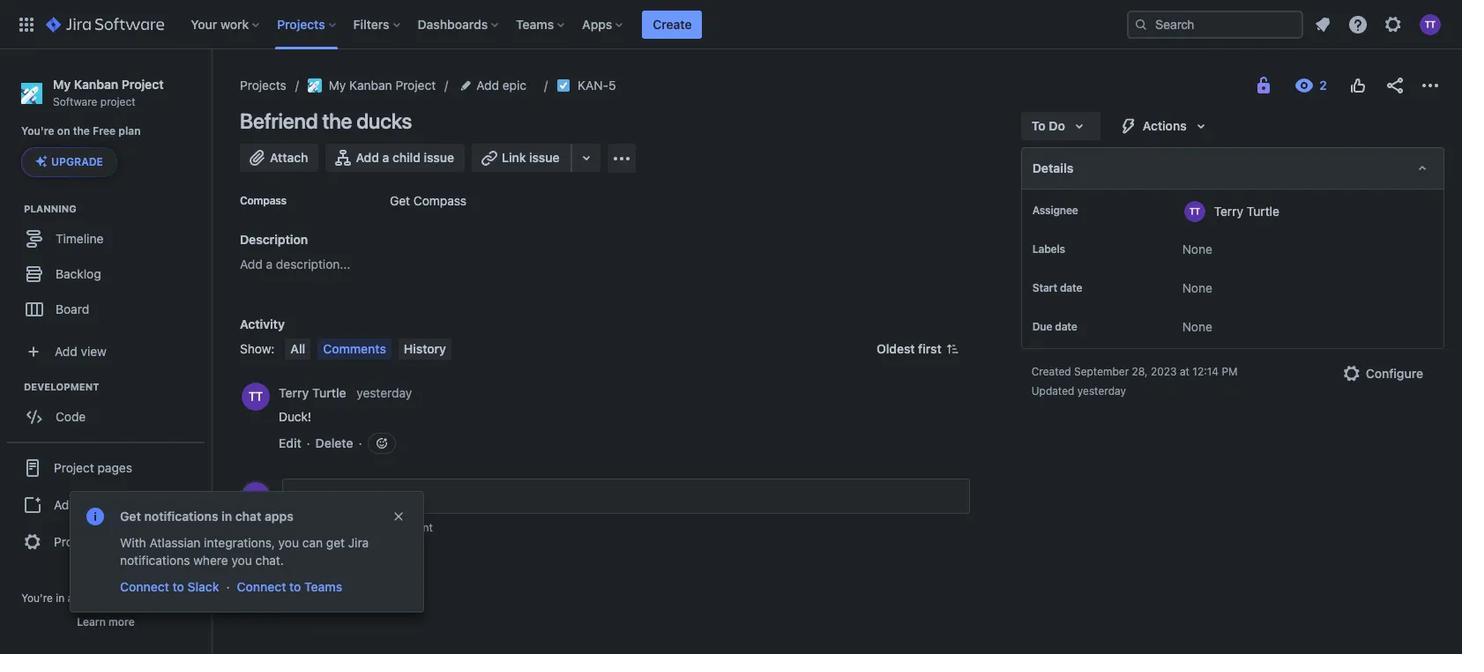 Task type: vqa. For each thing, say whether or not it's contained in the screenshot.
middle a
yes



Task type: locate. For each thing, give the bounding box(es) containing it.
sidebar navigation image
[[192, 71, 231, 106]]

a left team-
[[68, 592, 73, 605]]

add down description
[[240, 257, 263, 272]]

1 horizontal spatial in
[[222, 509, 232, 524]]

teams down can
[[304, 580, 342, 595]]

add reaction image
[[375, 437, 389, 451]]

1 horizontal spatial turtle
[[1247, 203, 1280, 218]]

teams inside button
[[304, 580, 342, 595]]

notifications up atlassian at the bottom left of page
[[144, 509, 218, 524]]

1 vertical spatial a
[[266, 257, 273, 272]]

2 vertical spatial none
[[1183, 319, 1213, 334]]

my up software
[[53, 77, 71, 92]]

1 horizontal spatial kanban
[[349, 78, 392, 93]]

notifications down atlassian at the bottom left of page
[[120, 553, 190, 568]]

1 horizontal spatial terry
[[1215, 203, 1244, 218]]

1 vertical spatial in
[[56, 592, 65, 605]]

0 vertical spatial date
[[1060, 281, 1083, 295]]

a
[[383, 150, 389, 165], [266, 257, 273, 272], [68, 592, 73, 605]]

befriend
[[240, 109, 318, 133]]

on
[[57, 125, 70, 138]]

created
[[1032, 365, 1072, 378]]

newest first image
[[945, 342, 960, 356]]

1 vertical spatial terry turtle
[[279, 385, 346, 400]]

add a child issue
[[356, 150, 454, 165]]

add
[[477, 78, 499, 93], [356, 150, 379, 165], [240, 257, 263, 272], [55, 344, 77, 359], [54, 497, 77, 512]]

kanban
[[74, 77, 118, 92], [349, 78, 392, 93]]

add inside dropdown button
[[477, 78, 499, 93]]

do
[[1049, 118, 1066, 133]]

0 vertical spatial teams
[[516, 16, 554, 31]]

the
[[322, 109, 352, 133], [73, 125, 90, 138]]

kanban for my kanban project software project
[[74, 77, 118, 92]]

1 vertical spatial date
[[1055, 320, 1078, 333]]

1 vertical spatial turtle
[[312, 385, 346, 400]]

yesterday down 'september'
[[1078, 385, 1126, 398]]

0 horizontal spatial kanban
[[74, 77, 118, 92]]

you're left on
[[21, 125, 54, 138]]

1 horizontal spatial get
[[390, 193, 410, 208]]

2 yesterday from the left
[[357, 385, 412, 400]]

you've
[[120, 551, 160, 566]]

terry turtle up duck! at the bottom left
[[279, 385, 346, 400]]

1 horizontal spatial you
[[279, 535, 299, 550]]

project down the info icon
[[54, 534, 94, 549]]

turtle down details element
[[1247, 203, 1280, 218]]

learn more
[[77, 616, 135, 629]]

to inside "button"
[[173, 580, 184, 595]]

add app image
[[611, 148, 632, 169]]

get up with
[[120, 509, 141, 524]]

in
[[222, 509, 232, 524], [56, 592, 65, 605]]

free
[[93, 125, 116, 138]]

projects inside popup button
[[277, 16, 325, 31]]

view issue
[[120, 580, 182, 595]]

get inside alert
[[120, 509, 141, 524]]

jira software image
[[46, 14, 164, 35], [46, 14, 164, 35]]

0 vertical spatial none
[[1183, 242, 1213, 257]]

terry up duck! at the bottom left
[[279, 385, 309, 400]]

settings
[[98, 534, 143, 549]]

1 horizontal spatial teams
[[516, 16, 554, 31]]

date left 'due date pin to top. only you can see pinned fields.' 'image'
[[1055, 320, 1078, 333]]

you've created "p1374-6" issue
[[120, 551, 309, 566]]

0 vertical spatial get
[[390, 193, 410, 208]]

1 vertical spatial get
[[120, 509, 141, 524]]

0 horizontal spatial yesterday
[[357, 385, 412, 400]]

2 connect from the left
[[237, 580, 286, 595]]

alert containing get notifications in chat apps
[[71, 492, 423, 612]]

0 vertical spatial in
[[222, 509, 232, 524]]

28,
[[1132, 365, 1148, 378]]

1 horizontal spatial my
[[329, 78, 346, 93]]

at
[[1180, 365, 1190, 378]]

group
[[7, 442, 205, 567]]

1 horizontal spatial a
[[266, 257, 273, 272]]

connect inside button
[[237, 580, 286, 595]]

1 yesterday from the left
[[1078, 385, 1126, 398]]

profile image of terry turtle image
[[242, 483, 270, 511]]

a left the child
[[383, 150, 389, 165]]

0 vertical spatial a
[[383, 150, 389, 165]]

2 vertical spatial a
[[68, 592, 73, 605]]

none for labels
[[1183, 242, 1213, 257]]

kan-5 link
[[578, 75, 616, 96]]

you're on the free plan
[[21, 125, 141, 138]]

team-
[[76, 592, 106, 605]]

created
[[163, 551, 208, 566]]

date for due date
[[1055, 320, 1078, 333]]

banner containing your work
[[0, 0, 1463, 49]]

0 vertical spatial projects
[[277, 16, 325, 31]]

backlog link
[[9, 257, 203, 292]]

project settings
[[54, 534, 143, 549]]

my right my kanban project icon
[[329, 78, 346, 93]]

details element
[[1021, 147, 1445, 190]]

2 alert from the top
[[71, 535, 423, 612]]

0 vertical spatial terry
[[1215, 203, 1244, 218]]

1 alert from the top
[[71, 492, 423, 612]]

filters
[[353, 16, 390, 31]]

2023
[[1151, 365, 1177, 378]]

plan
[[119, 125, 141, 138]]

1 horizontal spatial project
[[155, 592, 190, 605]]

chat
[[235, 509, 262, 524]]

teams left apps
[[516, 16, 554, 31]]

notifications image
[[1313, 14, 1334, 35]]

apps
[[582, 16, 613, 31]]

notifications inside with atlassian integrations, you can get jira notifications where you chat.
[[120, 553, 190, 568]]

copy link to comment image
[[416, 385, 430, 399]]

add inside "button"
[[356, 150, 379, 165]]

kanban up ducks
[[349, 78, 392, 93]]

created september 28, 2023 at 12:14 pm updated yesterday
[[1032, 365, 1238, 398]]

start
[[1033, 281, 1058, 295]]

backlog
[[56, 266, 101, 281]]

view issue link
[[118, 577, 184, 598]]

terry down details element
[[1215, 203, 1244, 218]]

0 horizontal spatial get
[[120, 509, 141, 524]]

1 horizontal spatial yesterday
[[1078, 385, 1126, 398]]

get down add a child issue "button"
[[390, 193, 410, 208]]

projects for the projects popup button
[[277, 16, 325, 31]]

add for add view
[[55, 344, 77, 359]]

add left view
[[55, 344, 77, 359]]

connect inside connect to slack "button"
[[120, 580, 169, 595]]

project up add shortcut
[[54, 460, 94, 475]]

connect for connect to teams
[[237, 580, 286, 595]]

1 vertical spatial project
[[155, 592, 190, 605]]

alert containing you've created "p1374-6" issue
[[71, 535, 423, 612]]

date right start at the right of the page
[[1060, 281, 1083, 295]]

projects button
[[272, 10, 343, 38]]

your
[[191, 16, 217, 31]]

add left epic
[[477, 78, 499, 93]]

add left the info icon
[[54, 497, 77, 512]]

0 horizontal spatial my
[[53, 77, 71, 92]]

actions image
[[1420, 75, 1442, 96]]

1 horizontal spatial connect
[[237, 580, 286, 595]]

turtle
[[1247, 203, 1280, 218], [312, 385, 346, 400]]

kanban inside my kanban project software project
[[74, 77, 118, 92]]

copy link to issue image
[[613, 78, 627, 92]]

2 you're from the top
[[21, 592, 53, 605]]

your profile and settings image
[[1420, 14, 1442, 35]]

in left team-
[[56, 592, 65, 605]]

history
[[404, 341, 446, 356]]

projects up befriend
[[240, 78, 287, 93]]

1 vertical spatial you
[[232, 553, 252, 568]]

alert
[[71, 492, 423, 612], [71, 535, 423, 612]]

menu bar
[[282, 339, 455, 360]]

search image
[[1135, 17, 1149, 31]]

project
[[100, 95, 136, 108], [155, 592, 190, 605]]

1 you're from the top
[[21, 125, 54, 138]]

1 vertical spatial notifications
[[120, 553, 190, 568]]

0 horizontal spatial teams
[[304, 580, 342, 595]]

turtle down comments "button" at the left bottom of page
[[312, 385, 346, 400]]

planning group
[[9, 202, 211, 333]]

you
[[279, 535, 299, 550], [232, 553, 252, 568]]

1 horizontal spatial to
[[289, 580, 301, 595]]

befriend the ducks
[[240, 109, 412, 133]]

0 horizontal spatial a
[[68, 592, 73, 605]]

issue right link
[[529, 150, 560, 165]]

1 connect from the left
[[120, 580, 169, 595]]

yesterday left 'copy link to comment' "image"
[[357, 385, 412, 400]]

add inside dropdown button
[[55, 344, 77, 359]]

a for description...
[[266, 257, 273, 272]]

3 none from the top
[[1183, 319, 1213, 334]]

1 vertical spatial terry
[[279, 385, 309, 400]]

a down description
[[266, 257, 273, 272]]

oldest first button
[[866, 339, 970, 360]]

add inside button
[[54, 497, 77, 512]]

you're for you're on the free plan
[[21, 125, 54, 138]]

menu bar containing all
[[282, 339, 455, 360]]

project up 'plan'
[[122, 77, 164, 92]]

0 horizontal spatial in
[[56, 592, 65, 605]]

you down pro
[[279, 535, 299, 550]]

0 vertical spatial project
[[100, 95, 136, 108]]

comments
[[323, 341, 386, 356]]

all
[[291, 341, 305, 356]]

description
[[240, 232, 308, 247]]

board
[[56, 302, 89, 317]]

a inside add a child issue "button"
[[383, 150, 389, 165]]

compass down the child
[[414, 193, 467, 208]]

0 horizontal spatial terry turtle
[[279, 385, 346, 400]]

to inside button
[[289, 580, 301, 595]]

the right on
[[73, 125, 90, 138]]

learn more button
[[77, 616, 135, 630]]

my kanban project link
[[308, 75, 436, 96]]

1 vertical spatial none
[[1183, 281, 1213, 296]]

the left ducks
[[322, 109, 352, 133]]

kanban up software
[[74, 77, 118, 92]]

banner
[[0, 0, 1463, 49]]

my inside my kanban project software project
[[53, 77, 71, 92]]

to
[[1032, 118, 1046, 133]]

atlassian
[[150, 535, 201, 550]]

my kanban project
[[329, 78, 436, 93]]

date
[[1060, 281, 1083, 295], [1055, 320, 1078, 333]]

you down integrations, at the bottom left of page
[[232, 553, 252, 568]]

0 horizontal spatial project
[[100, 95, 136, 108]]

jira
[[348, 535, 369, 550]]

none for due date
[[1183, 319, 1213, 334]]

1 vertical spatial you're
[[21, 592, 53, 605]]

epic
[[503, 78, 527, 93]]

slack
[[188, 580, 219, 595]]

1 horizontal spatial the
[[322, 109, 352, 133]]

project inside my kanban project software project
[[100, 95, 136, 108]]

you're left team-
[[21, 592, 53, 605]]

1 vertical spatial teams
[[304, 580, 342, 595]]

0 vertical spatial you're
[[21, 125, 54, 138]]

projects
[[277, 16, 325, 31], [240, 78, 287, 93]]

compass up description
[[240, 194, 287, 207]]

add left the child
[[356, 150, 379, 165]]

to for connect to slack
[[173, 580, 184, 595]]

terry turtle down details element
[[1215, 203, 1280, 218]]

labels pin to top. only you can see pinned fields. image
[[1069, 243, 1083, 257]]

0 horizontal spatial to
[[173, 580, 184, 595]]

appswitcher icon image
[[16, 14, 37, 35]]

add epic button
[[457, 75, 532, 96]]

issue right the child
[[424, 150, 454, 165]]

none
[[1183, 242, 1213, 257], [1183, 281, 1213, 296], [1183, 319, 1213, 334]]

you're in a team-managed project
[[21, 592, 190, 605]]

planning
[[24, 203, 77, 215]]

0 horizontal spatial you
[[232, 553, 252, 568]]

project pages
[[54, 460, 132, 475]]

to comment
[[370, 521, 433, 535]]

0 vertical spatial terry turtle
[[1215, 203, 1280, 218]]

1 vertical spatial projects
[[240, 78, 287, 93]]

0 vertical spatial you
[[279, 535, 299, 550]]

to do
[[1032, 118, 1066, 133]]

learn
[[77, 616, 106, 629]]

add for add a child issue
[[356, 150, 379, 165]]

2 none from the top
[[1183, 281, 1213, 296]]

projects up my kanban project icon
[[277, 16, 325, 31]]

in left chat
[[222, 509, 232, 524]]

project
[[122, 77, 164, 92], [396, 78, 436, 93], [54, 460, 94, 475], [54, 534, 94, 549]]

connect for connect to slack
[[120, 580, 169, 595]]

2 horizontal spatial a
[[383, 150, 389, 165]]

1 none from the top
[[1183, 242, 1213, 257]]

0 horizontal spatial connect
[[120, 580, 169, 595]]

get compass
[[390, 193, 467, 208]]

due date pin to top. only you can see pinned fields. image
[[1081, 320, 1095, 334]]



Task type: describe. For each thing, give the bounding box(es) containing it.
teams inside popup button
[[516, 16, 554, 31]]

help image
[[1348, 14, 1369, 35]]

0 horizontal spatial terry
[[279, 385, 309, 400]]

code
[[56, 409, 86, 424]]

my kanban project software project
[[53, 77, 164, 108]]

dashboards
[[418, 16, 488, 31]]

kanban for my kanban project
[[349, 78, 392, 93]]

view
[[81, 344, 107, 359]]

add for add a description...
[[240, 257, 263, 272]]

development group
[[9, 380, 211, 440]]

link
[[502, 150, 526, 165]]

2 horizontal spatial to
[[373, 521, 383, 535]]

issue inside "button"
[[529, 150, 560, 165]]

get notifications in chat apps
[[120, 509, 294, 524]]

edit button
[[279, 435, 301, 453]]

0 vertical spatial turtle
[[1247, 203, 1280, 218]]

delete
[[316, 436, 353, 451]]

description...
[[276, 257, 351, 272]]

add view button
[[11, 335, 201, 370]]

Add a comment… field
[[282, 479, 970, 514]]

create button
[[643, 10, 703, 38]]

add shortcut
[[54, 497, 128, 512]]

filters button
[[348, 10, 407, 38]]

issue inside "button"
[[424, 150, 454, 165]]

tip:
[[303, 521, 321, 535]]

project pages link
[[7, 449, 205, 488]]

oldest first
[[877, 341, 942, 356]]

vote options: no one has voted for this issue yet. image
[[1348, 75, 1369, 96]]

attach
[[270, 150, 308, 165]]

project up ducks
[[396, 78, 436, 93]]

timeline
[[56, 231, 104, 246]]

get for get compass
[[390, 193, 410, 208]]

show:
[[240, 341, 275, 356]]

board link
[[9, 292, 203, 327]]

link web pages and more image
[[576, 147, 597, 169]]

link issue button
[[472, 144, 572, 172]]

to for connect to teams
[[289, 580, 301, 595]]

link issue
[[502, 150, 560, 165]]

code link
[[9, 400, 203, 435]]

actions button
[[1108, 112, 1222, 140]]

configure
[[1366, 366, 1424, 381]]

duck!
[[279, 409, 311, 424]]

view
[[120, 580, 148, 595]]

add a child issue button
[[326, 144, 465, 172]]

0 horizontal spatial the
[[73, 125, 90, 138]]

my for my kanban project
[[329, 78, 346, 93]]

project inside my kanban project software project
[[122, 77, 164, 92]]

attach button
[[240, 144, 319, 172]]

apps button
[[577, 10, 630, 38]]

your work button
[[185, 10, 267, 38]]

pm
[[1222, 365, 1238, 378]]

connect to teams button
[[235, 577, 344, 598]]

oldest
[[877, 341, 915, 356]]

info image
[[85, 506, 106, 528]]

with
[[120, 535, 146, 550]]

upgrade
[[51, 155, 103, 169]]

in inside alert
[[222, 509, 232, 524]]

work
[[221, 16, 249, 31]]

link
[[233, 580, 253, 595]]

"p1374-
[[212, 551, 260, 566]]

history button
[[399, 339, 452, 360]]

add for add epic
[[477, 78, 499, 93]]

1 horizontal spatial compass
[[414, 193, 467, 208]]

get for get notifications in chat apps
[[120, 509, 141, 524]]

projects link
[[240, 75, 287, 96]]

copy link
[[200, 580, 253, 595]]

shortcut
[[80, 497, 128, 512]]

development image
[[3, 377, 24, 398]]

primary element
[[11, 0, 1127, 49]]

assignee pin to top. only you can see pinned fields. image
[[1082, 204, 1096, 218]]

kan-
[[578, 78, 609, 93]]

comment
[[386, 521, 433, 535]]

pages
[[98, 460, 132, 475]]

create
[[653, 16, 692, 31]]

date for start date
[[1060, 281, 1083, 295]]

upgrade button
[[22, 148, 116, 177]]

settings image
[[1383, 14, 1404, 35]]

child
[[393, 150, 421, 165]]

Search field
[[1127, 10, 1304, 38]]

due date
[[1033, 320, 1078, 333]]

0 vertical spatial notifications
[[144, 509, 218, 524]]

actions
[[1143, 118, 1187, 133]]

delete button
[[316, 435, 353, 453]]

issue down can
[[278, 551, 309, 566]]

software
[[53, 95, 97, 108]]

timeline link
[[9, 222, 203, 257]]

add shortcut button
[[7, 488, 205, 523]]

projects for 'projects' link
[[240, 78, 287, 93]]

your work
[[191, 16, 249, 31]]

integrations,
[[204, 535, 275, 550]]

0 horizontal spatial compass
[[240, 194, 287, 207]]

configure link
[[1331, 360, 1434, 388]]

0 horizontal spatial turtle
[[312, 385, 346, 400]]

development
[[24, 381, 99, 393]]

group containing project pages
[[7, 442, 205, 567]]

to do button
[[1021, 112, 1101, 140]]

you're for you're in a team-managed project
[[21, 592, 53, 605]]

updated
[[1032, 385, 1075, 398]]

kan-5
[[578, 78, 616, 93]]

planning image
[[3, 199, 24, 220]]

with atlassian integrations, you can get jira notifications where you chat.
[[120, 535, 369, 568]]

1 horizontal spatial terry turtle
[[1215, 203, 1280, 218]]

all button
[[285, 339, 311, 360]]

my kanban project image
[[308, 79, 322, 93]]

issue right the view
[[151, 580, 182, 595]]

pro
[[282, 521, 300, 535]]

share image
[[1385, 75, 1406, 96]]

my for my kanban project software project
[[53, 77, 71, 92]]

get
[[326, 535, 345, 550]]

a for child
[[383, 150, 389, 165]]

yesterday inside created september 28, 2023 at 12:14 pm updated yesterday
[[1078, 385, 1126, 398]]

task image
[[557, 79, 571, 93]]

chat.
[[255, 553, 284, 568]]

add epic
[[477, 78, 527, 93]]

dismiss image
[[392, 510, 406, 524]]

details
[[1033, 161, 1074, 176]]

connect to teams
[[237, 580, 342, 595]]

teams button
[[511, 10, 572, 38]]

add view
[[55, 344, 107, 359]]

copy link button
[[198, 577, 255, 598]]

add a description...
[[240, 257, 351, 272]]

activity
[[240, 317, 285, 332]]

dashboards button
[[412, 10, 506, 38]]

6"
[[260, 551, 275, 566]]

add for add shortcut
[[54, 497, 77, 512]]



